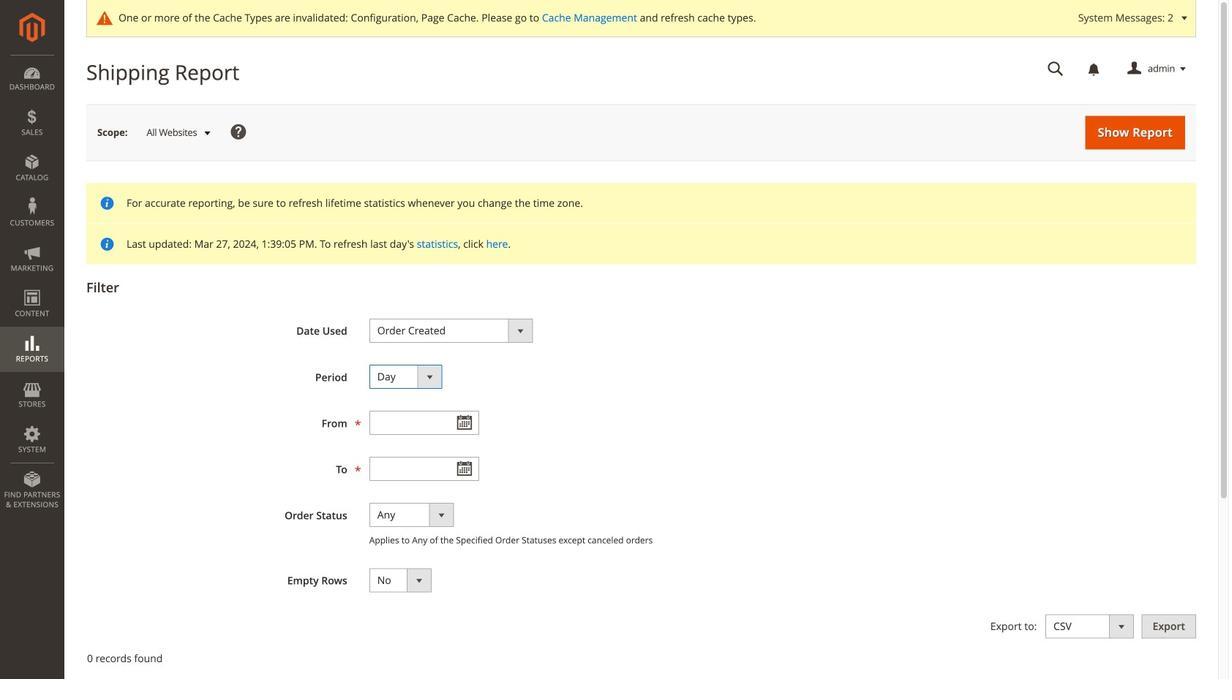 Task type: locate. For each thing, give the bounding box(es) containing it.
magento admin panel image
[[19, 12, 45, 42]]

menu bar
[[0, 55, 64, 518]]

None text field
[[1038, 56, 1074, 82], [369, 411, 479, 436], [369, 457, 479, 482], [1038, 56, 1074, 82], [369, 411, 479, 436], [369, 457, 479, 482]]



Task type: vqa. For each thing, say whether or not it's contained in the screenshot.
THE FROM text box
no



